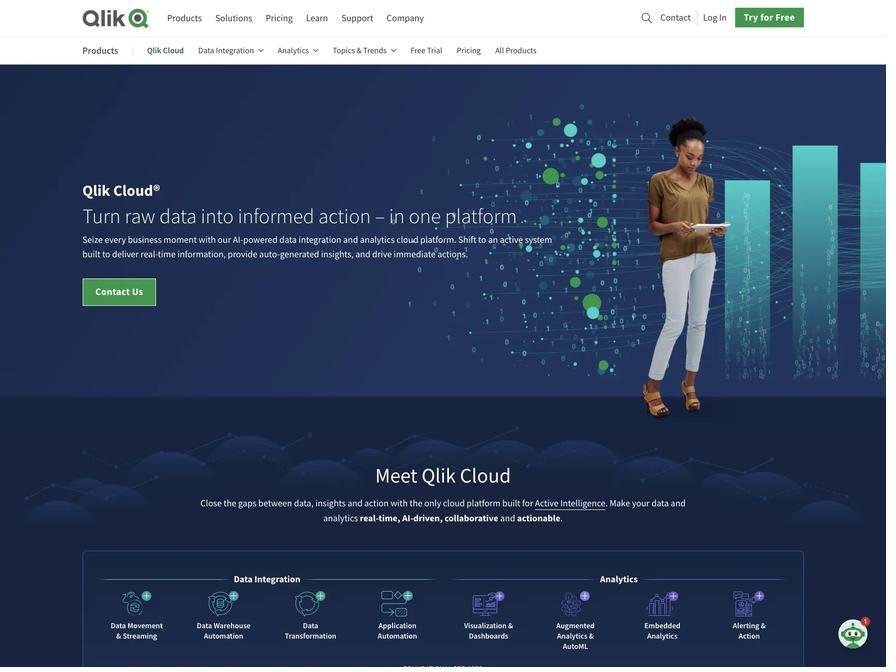 Task type: locate. For each thing, give the bounding box(es) containing it.
1 horizontal spatial to
[[479, 234, 487, 246]]

all products link
[[496, 38, 537, 63]]

time,
[[379, 513, 401, 525]]

data inside data movement & streaming
[[111, 621, 126, 632]]

cloud
[[397, 234, 419, 246], [443, 498, 465, 510]]

pricing inside "qlik main" element
[[266, 12, 293, 24]]

with
[[199, 234, 216, 246], [391, 498, 408, 510]]

contact left us
[[95, 285, 130, 298]]

0 horizontal spatial cloud
[[163, 45, 184, 56]]

0 horizontal spatial cloud
[[397, 234, 419, 246]]

built
[[82, 249, 101, 260], [503, 498, 521, 510]]

1 vertical spatial with
[[391, 498, 408, 510]]

contact inside "qlik main" element
[[661, 12, 691, 24]]

0 horizontal spatial data
[[159, 204, 197, 229]]

& left the streaming
[[116, 632, 121, 642]]

0 horizontal spatial for
[[523, 498, 534, 510]]

analytics link
[[278, 38, 319, 63]]

the left only
[[410, 498, 423, 510]]

transformation
[[285, 632, 337, 642]]

1 vertical spatial data
[[280, 234, 297, 246]]

qlik inside products menu bar
[[147, 45, 162, 56]]

the left gaps
[[224, 498, 237, 510]]

analytics
[[360, 234, 395, 246], [324, 513, 358, 525]]

1 horizontal spatial pricing
[[457, 46, 481, 56]]

real- down business
[[141, 249, 158, 260]]

1 horizontal spatial cloud
[[460, 463, 511, 489]]

automation
[[204, 632, 244, 642], [378, 632, 418, 642]]

pricing link up analytics link
[[266, 9, 293, 28]]

contact for contact
[[661, 12, 691, 24]]

every
[[105, 234, 126, 246]]

data integration
[[199, 46, 254, 56], [234, 574, 301, 586]]

data inside products menu bar
[[199, 46, 214, 56]]

insights,
[[321, 249, 354, 260]]

cloud down products "link"
[[163, 45, 184, 56]]

1 vertical spatial analytics
[[324, 513, 358, 525]]

0 vertical spatial qlik
[[147, 45, 162, 56]]

0 horizontal spatial pricing link
[[266, 9, 293, 28]]

data
[[159, 204, 197, 229], [280, 234, 297, 246], [652, 498, 669, 510]]

qlik cloud link
[[147, 38, 184, 63]]

cloud up . make your data and analytics
[[460, 463, 511, 489]]

0 vertical spatial data
[[159, 204, 197, 229]]

0 horizontal spatial automation
[[204, 632, 244, 642]]

qlik up only
[[422, 463, 456, 489]]

with up time,
[[391, 498, 408, 510]]

pricing link
[[266, 9, 293, 28], [457, 38, 481, 63]]

contact
[[661, 12, 691, 24], [95, 285, 130, 298]]

–
[[375, 204, 385, 229]]

ai- down close the gaps between data, insights and action with the only cloud platform built for active intelligence
[[403, 513, 414, 525]]

. inside real-time, ai-driven, collaborative and actionable .
[[561, 513, 563, 525]]

0 vertical spatial built
[[82, 249, 101, 260]]

data warehouse automation
[[197, 621, 251, 642]]

company link
[[387, 9, 424, 28]]

0 vertical spatial with
[[199, 234, 216, 246]]

data right the your
[[652, 498, 669, 510]]

actions.
[[438, 249, 469, 260]]

1 the from the left
[[224, 498, 237, 510]]

data warehouse automation button
[[188, 587, 260, 646]]

contact us link
[[82, 279, 156, 306]]

all products
[[496, 46, 537, 56]]

2 vertical spatial data
[[652, 498, 669, 510]]

and up insights,
[[344, 234, 358, 246]]

data for data warehouse automation button
[[197, 621, 212, 632]]

try
[[744, 11, 759, 24]]

pricing inside products menu bar
[[457, 46, 481, 56]]

active
[[500, 234, 524, 246]]

pricing left all on the right of page
[[457, 46, 481, 56]]

0 horizontal spatial real-
[[141, 249, 158, 260]]

real-
[[141, 249, 158, 260], [360, 513, 379, 525]]

1 vertical spatial .
[[561, 513, 563, 525]]

data inside data warehouse automation
[[197, 621, 212, 632]]

0 vertical spatial cloud
[[397, 234, 419, 246]]

1 horizontal spatial products
[[167, 12, 202, 24]]

products down go to the home page. image
[[82, 44, 118, 57]]

0 vertical spatial free
[[776, 11, 796, 24]]

0 vertical spatial contact
[[661, 12, 691, 24]]

for up actionable
[[523, 498, 534, 510]]

0 vertical spatial pricing link
[[266, 9, 293, 28]]

analytics down insights
[[324, 513, 358, 525]]

.
[[606, 498, 608, 510], [561, 513, 563, 525]]

platform
[[445, 204, 518, 229], [467, 498, 501, 510]]

0 horizontal spatial integration
[[216, 46, 254, 56]]

1 vertical spatial pricing
[[457, 46, 481, 56]]

to down every
[[102, 249, 110, 260]]

and
[[344, 234, 358, 246], [356, 249, 371, 260], [348, 498, 363, 510], [671, 498, 686, 510], [501, 513, 516, 525]]

1 horizontal spatial automation
[[378, 632, 418, 642]]

0 vertical spatial cloud
[[163, 45, 184, 56]]

the
[[224, 498, 237, 510], [410, 498, 423, 510]]

qlik cloud® turn raw data into informed action – in one platform seize every business moment with our ai-powered data integration and analytics cloud platform. shift to an active system built to deliver real-time information, provide auto-generated insights, and drive immediate actions.
[[82, 180, 553, 260]]

log in
[[704, 12, 727, 24]]

1 vertical spatial free
[[411, 46, 426, 56]]

raw
[[125, 204, 155, 229]]

. down active intelligence link
[[561, 513, 563, 525]]

0 horizontal spatial free
[[411, 46, 426, 56]]

pricing up analytics link
[[266, 12, 293, 24]]

1 vertical spatial cloud
[[460, 463, 511, 489]]

analytics inside embedded analytics
[[648, 632, 678, 642]]

0 vertical spatial integration
[[216, 46, 254, 56]]

qlik inside the qlik cloud® turn raw data into informed action – in one platform seize every business moment with our ai-powered data integration and analytics cloud platform. shift to an active system built to deliver real-time information, provide auto-generated insights, and drive immediate actions.
[[82, 180, 110, 201]]

0 vertical spatial for
[[761, 11, 774, 24]]

us
[[132, 285, 143, 298]]

0 vertical spatial to
[[479, 234, 487, 246]]

0 vertical spatial data integration
[[199, 46, 254, 56]]

action for –
[[319, 204, 371, 229]]

1 horizontal spatial qlik
[[147, 45, 162, 56]]

0 vertical spatial .
[[606, 498, 608, 510]]

generated
[[280, 249, 320, 260]]

to
[[479, 234, 487, 246], [102, 249, 110, 260]]

1 vertical spatial contact
[[95, 285, 130, 298]]

products
[[167, 12, 202, 24], [82, 44, 118, 57], [506, 46, 537, 56]]

0 vertical spatial real-
[[141, 249, 158, 260]]

integration
[[216, 46, 254, 56], [255, 574, 301, 586]]

with up information,
[[199, 234, 216, 246]]

for right try
[[761, 11, 774, 24]]

action up time,
[[365, 498, 389, 510]]

data movement & streaming button
[[101, 587, 173, 646]]

1 horizontal spatial free
[[776, 11, 796, 24]]

and left actionable
[[501, 513, 516, 525]]

meet qlik cloud
[[376, 463, 511, 489]]

data up generated
[[280, 234, 297, 246]]

platform up an
[[445, 204, 518, 229]]

0 horizontal spatial contact
[[95, 285, 130, 298]]

1 vertical spatial to
[[102, 249, 110, 260]]

1 vertical spatial qlik
[[82, 180, 110, 201]]

1 vertical spatial built
[[503, 498, 521, 510]]

1 horizontal spatial contact
[[661, 12, 691, 24]]

application automation button
[[362, 587, 434, 646]]

built inside the qlik cloud® turn raw data into informed action – in one platform seize every business moment with our ai-powered data integration and analytics cloud platform. shift to an active system built to deliver real-time information, provide auto-generated insights, and drive immediate actions.
[[82, 249, 101, 260]]

0 horizontal spatial the
[[224, 498, 237, 510]]

contact link
[[661, 9, 691, 26]]

1 horizontal spatial analytics
[[360, 234, 395, 246]]

0 horizontal spatial built
[[82, 249, 101, 260]]

embedded analytics button
[[627, 587, 699, 646]]

integration up data transformation button
[[255, 574, 301, 586]]

0 vertical spatial pricing
[[266, 12, 293, 24]]

gaps
[[238, 498, 257, 510]]

in
[[389, 204, 405, 229]]

solutions link
[[216, 9, 252, 28]]

ai- right our
[[233, 234, 244, 246]]

1 vertical spatial integration
[[255, 574, 301, 586]]

analytics inside augmented analytics & automl
[[558, 632, 588, 642]]

1 horizontal spatial data
[[280, 234, 297, 246]]

& right visualization
[[509, 621, 514, 632]]

qlik up turn
[[82, 180, 110, 201]]

1 vertical spatial real-
[[360, 513, 379, 525]]

2 vertical spatial qlik
[[422, 463, 456, 489]]

0 vertical spatial action
[[319, 204, 371, 229]]

2 horizontal spatial qlik
[[422, 463, 456, 489]]

1 horizontal spatial cloud
[[443, 498, 465, 510]]

1 horizontal spatial with
[[391, 498, 408, 510]]

augmented analytics & automl button
[[540, 587, 612, 656]]

platform up collaborative
[[467, 498, 501, 510]]

0 horizontal spatial with
[[199, 234, 216, 246]]

contact left the log
[[661, 12, 691, 24]]

topics & trends link
[[333, 38, 396, 63]]

data
[[199, 46, 214, 56], [234, 574, 253, 586], [111, 621, 126, 632], [197, 621, 212, 632], [303, 621, 319, 632]]

0 horizontal spatial pricing
[[266, 12, 293, 24]]

cloud up real-time, ai-driven, collaborative and actionable .
[[443, 498, 465, 510]]

analytics inside the qlik cloud® turn raw data into informed action – in one platform seize every business moment with our ai-powered data integration and analytics cloud platform. shift to an active system built to deliver real-time information, provide auto-generated insights, and drive immediate actions.
[[360, 234, 395, 246]]

1 horizontal spatial pricing link
[[457, 38, 481, 63]]

products inside "qlik main" element
[[167, 12, 202, 24]]

contact inside 'link'
[[95, 285, 130, 298]]

pricing link left all on the right of page
[[457, 38, 481, 63]]

qlik down go to the home page. image
[[147, 45, 162, 56]]

& inside data movement & streaming
[[116, 632, 121, 642]]

menu bar
[[167, 9, 424, 28]]

2 horizontal spatial data
[[652, 498, 669, 510]]

0 vertical spatial platform
[[445, 204, 518, 229]]

pricing
[[266, 12, 293, 24], [457, 46, 481, 56]]

cloud inside the qlik cloud® turn raw data into informed action – in one platform seize every business moment with our ai-powered data integration and analytics cloud platform. shift to an active system built to deliver real-time information, provide auto-generated insights, and drive immediate actions.
[[397, 234, 419, 246]]

free inside the free trial link
[[411, 46, 426, 56]]

free right try
[[776, 11, 796, 24]]

0 vertical spatial ai-
[[233, 234, 244, 246]]

1 horizontal spatial for
[[761, 11, 774, 24]]

data up moment
[[159, 204, 197, 229]]

trial
[[427, 46, 443, 56]]

trends
[[364, 46, 387, 56]]

1 vertical spatial ai-
[[403, 513, 414, 525]]

0 horizontal spatial analytics
[[324, 513, 358, 525]]

cloud up immediate
[[397, 234, 419, 246]]

1 vertical spatial action
[[365, 498, 389, 510]]

1 automation from the left
[[204, 632, 244, 642]]

0 horizontal spatial qlik
[[82, 180, 110, 201]]

ai-
[[233, 234, 244, 246], [403, 513, 414, 525]]

support
[[342, 12, 374, 24]]

our
[[218, 234, 231, 246]]

integration down solutions
[[216, 46, 254, 56]]

action up 'integration'
[[319, 204, 371, 229]]

free
[[776, 11, 796, 24], [411, 46, 426, 56]]

action for with
[[365, 498, 389, 510]]

action inside the qlik cloud® turn raw data into informed action – in one platform seize every business moment with our ai-powered data integration and analytics cloud platform. shift to an active system built to deliver real-time information, provide auto-generated insights, and drive immediate actions.
[[319, 204, 371, 229]]

seize
[[82, 234, 103, 246]]

0 horizontal spatial products
[[82, 44, 118, 57]]

action
[[319, 204, 371, 229], [365, 498, 389, 510]]

analytics up drive
[[360, 234, 395, 246]]

automation inside data warehouse automation
[[204, 632, 244, 642]]

to left an
[[479, 234, 487, 246]]

data inside data transformation
[[303, 621, 319, 632]]

informed
[[238, 204, 315, 229]]

1 horizontal spatial integration
[[255, 574, 301, 586]]

& right automl
[[590, 632, 594, 642]]

0 horizontal spatial .
[[561, 513, 563, 525]]

with inside the qlik cloud® turn raw data into informed action – in one platform seize every business moment with our ai-powered data integration and analytics cloud platform. shift to an active system built to deliver real-time information, provide auto-generated insights, and drive immediate actions.
[[199, 234, 216, 246]]

& right "topics"
[[357, 46, 362, 56]]

menu bar containing products
[[167, 9, 424, 28]]

products up qlik cloud
[[167, 12, 202, 24]]

. left make
[[606, 498, 608, 510]]

0 vertical spatial analytics
[[360, 234, 395, 246]]

built up actionable
[[503, 498, 521, 510]]

real- down close the gaps between data, insights and action with the only cloud platform built for active intelligence
[[360, 513, 379, 525]]

free left trial in the top left of the page
[[411, 46, 426, 56]]

1 horizontal spatial built
[[503, 498, 521, 510]]

built down seize
[[82, 249, 101, 260]]

1 horizontal spatial .
[[606, 498, 608, 510]]

and right the your
[[671, 498, 686, 510]]

qlik
[[147, 45, 162, 56], [82, 180, 110, 201], [422, 463, 456, 489]]

1 horizontal spatial the
[[410, 498, 423, 510]]

products right all on the right of page
[[506, 46, 537, 56]]

analytics
[[278, 46, 309, 56], [601, 574, 638, 586], [558, 632, 588, 642], [648, 632, 678, 642]]

0 horizontal spatial ai-
[[233, 234, 244, 246]]



Task type: describe. For each thing, give the bounding box(es) containing it.
qlik main element
[[167, 8, 804, 28]]

data,
[[294, 498, 314, 510]]

free inside try for free link
[[776, 11, 796, 24]]

contact for contact us
[[95, 285, 130, 298]]

1 horizontal spatial real-
[[360, 513, 379, 525]]

meet
[[376, 463, 418, 489]]

1 vertical spatial cloud
[[443, 498, 465, 510]]

2 horizontal spatial products
[[506, 46, 537, 56]]

& inside products menu bar
[[357, 46, 362, 56]]

data transformation button
[[275, 587, 347, 646]]

qlik for cloud
[[147, 45, 162, 56]]

data for the data movement & streaming button
[[111, 621, 126, 632]]

provide
[[228, 249, 258, 260]]

log in link
[[704, 9, 727, 26]]

your
[[633, 498, 650, 510]]

. make your data and analytics
[[324, 498, 686, 525]]

into
[[201, 204, 234, 229]]

drive
[[373, 249, 392, 260]]

automl
[[563, 642, 589, 652]]

real- inside the qlik cloud® turn raw data into informed action – in one platform seize every business moment with our ai-powered data integration and analytics cloud platform. shift to an active system built to deliver real-time information, provide auto-generated insights, and drive immediate actions.
[[141, 249, 158, 260]]

visualization & dashboards button
[[453, 587, 525, 646]]

application automation
[[378, 621, 418, 642]]

analytics inside . make your data and analytics
[[324, 513, 358, 525]]

2 the from the left
[[410, 498, 423, 510]]

movement
[[128, 621, 163, 632]]

active intelligence link
[[536, 498, 606, 510]]

shift
[[459, 234, 477, 246]]

make
[[610, 498, 631, 510]]

and right insights
[[348, 498, 363, 510]]

visualization
[[465, 621, 507, 632]]

turn
[[82, 204, 121, 229]]

1 vertical spatial pricing link
[[457, 38, 481, 63]]

data integration link
[[199, 38, 264, 63]]

2 automation from the left
[[378, 632, 418, 642]]

& inside "visualization & dashboards"
[[509, 621, 514, 632]]

in
[[720, 12, 727, 24]]

products link
[[167, 9, 202, 28]]

auto-
[[260, 249, 280, 260]]

and inside real-time, ai-driven, collaborative and actionable .
[[501, 513, 516, 525]]

integration
[[299, 234, 342, 246]]

close
[[201, 498, 222, 510]]

learn link
[[306, 9, 328, 28]]

data for data transformation button
[[303, 621, 319, 632]]

collaborative
[[445, 513, 499, 525]]

& inside augmented analytics & automl
[[590, 632, 594, 642]]

cloud®
[[113, 180, 160, 201]]

only
[[425, 498, 442, 510]]

dashboards
[[469, 632, 509, 642]]

. inside . make your data and analytics
[[606, 498, 608, 510]]

1 vertical spatial platform
[[467, 498, 501, 510]]

augmented
[[557, 621, 595, 632]]

topics
[[333, 46, 355, 56]]

ai- inside the qlik cloud® turn raw data into informed action – in one platform seize every business moment with our ai-powered data integration and analytics cloud platform. shift to an active system built to deliver real-time information, provide auto-generated insights, and drive immediate actions.
[[233, 234, 244, 246]]

company
[[387, 12, 424, 24]]

intelligence
[[561, 498, 606, 510]]

1 horizontal spatial ai-
[[403, 513, 414, 525]]

application
[[379, 621, 417, 632]]

1 vertical spatial for
[[523, 498, 534, 510]]

streaming
[[123, 632, 157, 642]]

contact us
[[95, 285, 143, 298]]

solutions
[[216, 12, 252, 24]]

deliver
[[112, 249, 139, 260]]

data transformation
[[285, 621, 337, 642]]

and left drive
[[356, 249, 371, 260]]

topics & trends
[[333, 46, 387, 56]]

actionable
[[518, 513, 561, 525]]

business
[[128, 234, 162, 246]]

embedded
[[645, 621, 681, 632]]

driven,
[[414, 513, 443, 525]]

data movement & streaming
[[111, 621, 163, 642]]

real-time, ai-driven, collaborative and actionable .
[[360, 513, 563, 525]]

data integration inside products menu bar
[[199, 46, 254, 56]]

warehouse
[[214, 621, 251, 632]]

learn
[[306, 12, 328, 24]]

moment
[[164, 234, 197, 246]]

menu bar inside "qlik main" element
[[167, 9, 424, 28]]

one
[[409, 204, 441, 229]]

and inside . make your data and analytics
[[671, 498, 686, 510]]

free trial
[[411, 46, 443, 56]]

active
[[536, 498, 559, 510]]

for inside "qlik main" element
[[761, 11, 774, 24]]

platform inside the qlik cloud® turn raw data into informed action – in one platform seize every business moment with our ai-powered data integration and analytics cloud platform. shift to an active system built to deliver real-time information, provide auto-generated insights, and drive immediate actions.
[[445, 204, 518, 229]]

try for free
[[744, 11, 796, 24]]

support link
[[342, 9, 374, 28]]

information,
[[178, 249, 226, 260]]

augmented analytics & automl
[[557, 621, 595, 652]]

data inside . make your data and analytics
[[652, 498, 669, 510]]

log
[[704, 12, 718, 24]]

insights
[[316, 498, 346, 510]]

platform.
[[421, 234, 457, 246]]

qlik cloud
[[147, 45, 184, 56]]

all
[[496, 46, 504, 56]]

an
[[489, 234, 498, 246]]

analytics inside products menu bar
[[278, 46, 309, 56]]

qlik for cloud®
[[82, 180, 110, 201]]

embedded analytics
[[645, 621, 681, 642]]

system
[[525, 234, 553, 246]]

visualization & dashboards
[[465, 621, 514, 642]]

products for products menu bar
[[82, 44, 118, 57]]

powered
[[244, 234, 278, 246]]

1 vertical spatial data integration
[[234, 574, 301, 586]]

cloud inside products menu bar
[[163, 45, 184, 56]]

0 horizontal spatial to
[[102, 249, 110, 260]]

close the gaps between data, insights and action with the only cloud platform built for active intelligence
[[201, 498, 606, 510]]

try for free link
[[736, 8, 804, 28]]

time
[[158, 249, 176, 260]]

products menu bar
[[82, 38, 552, 63]]

immediate
[[394, 249, 436, 260]]

go to the home page. image
[[82, 8, 149, 28]]

products for products "link"
[[167, 12, 202, 24]]

free trial link
[[411, 38, 443, 63]]

between
[[259, 498, 292, 510]]

integration inside products menu bar
[[216, 46, 254, 56]]



Task type: vqa. For each thing, say whether or not it's contained in the screenshot.
January 2023
no



